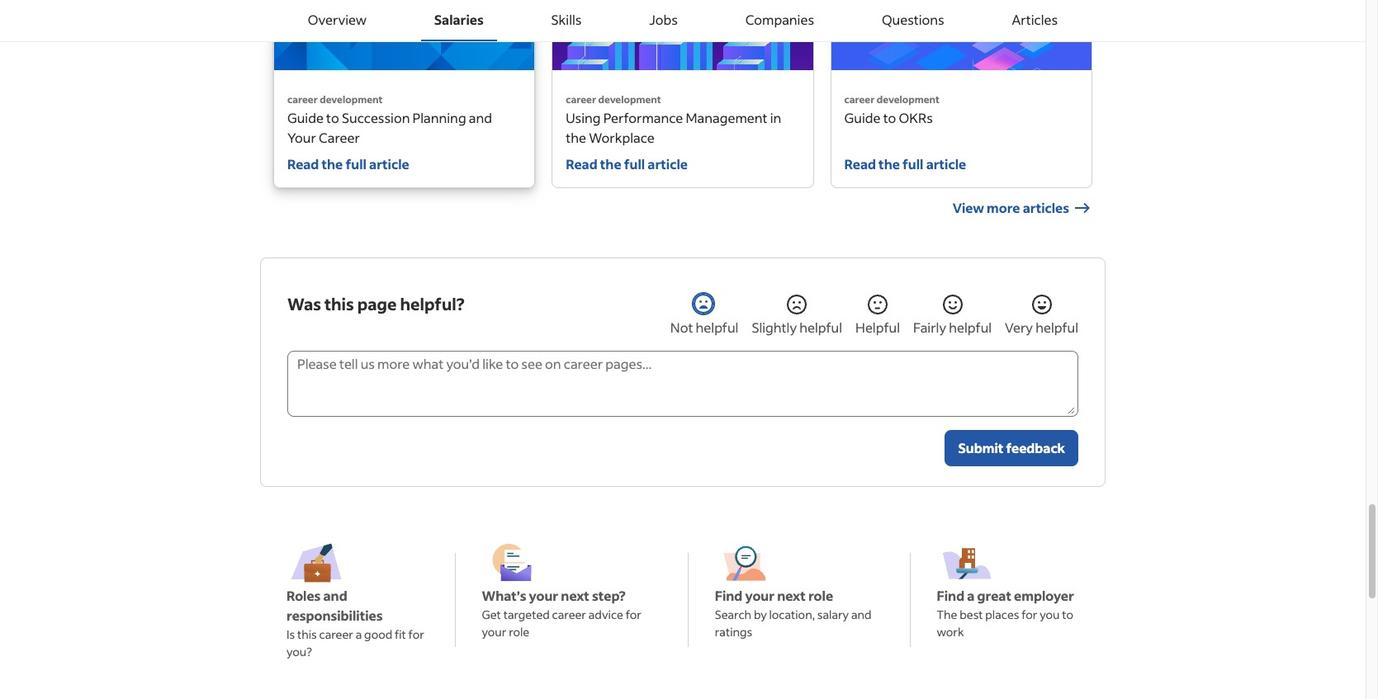Task type: vqa. For each thing, say whether or not it's contained in the screenshot.
3rd READ from the left
yes



Task type: locate. For each thing, give the bounding box(es) containing it.
overview
[[308, 11, 367, 28]]

to inside career development guide to okrs
[[884, 109, 897, 126]]

1 vertical spatial this
[[297, 627, 317, 642]]

find inside find a great employer the best places for you to work
[[937, 587, 965, 604]]

a left good
[[356, 627, 362, 642]]

the for guide to okrs
[[879, 155, 900, 172]]

1 horizontal spatial development
[[598, 93, 661, 105]]

helpful for not helpful
[[696, 318, 739, 336]]

this right is
[[297, 627, 317, 642]]

not helpful
[[671, 318, 739, 336]]

feedback
[[1006, 439, 1066, 456]]

for inside what's your next step? get targeted career advice for your role
[[626, 607, 642, 622]]

1 horizontal spatial guide
[[845, 109, 881, 126]]

1 horizontal spatial next
[[778, 587, 806, 604]]

guide inside "career development guide to succession planning and your career"
[[287, 109, 324, 126]]

1 vertical spatial a
[[356, 627, 362, 642]]

full for workplace
[[624, 155, 645, 172]]

1 read from the left
[[287, 155, 319, 172]]

next inside the find your next role search by location, salary and ratings
[[778, 587, 806, 604]]

a
[[967, 587, 975, 604], [356, 627, 362, 642]]

helpful right very
[[1036, 318, 1079, 336]]

0 vertical spatial and
[[469, 109, 492, 126]]

3 helpful from the left
[[949, 318, 992, 336]]

2 horizontal spatial development
[[877, 93, 940, 105]]

for
[[626, 607, 642, 622], [1022, 607, 1038, 622], [409, 627, 424, 642]]

2 guide from the left
[[845, 109, 881, 126]]

to for okrs
[[884, 109, 897, 126]]

find for find your next role
[[715, 587, 743, 604]]

articles
[[1023, 199, 1070, 216]]

articles link
[[999, 0, 1071, 41]]

1 horizontal spatial to
[[884, 109, 897, 126]]

article
[[369, 155, 409, 172], [648, 155, 688, 172], [926, 155, 967, 172]]

roles
[[287, 587, 321, 604]]

article up view
[[926, 155, 967, 172]]

what's your next step? get targeted career advice for your role
[[482, 587, 642, 640]]

what's
[[482, 587, 527, 604]]

using
[[566, 109, 601, 126]]

2 horizontal spatial full
[[903, 155, 924, 172]]

0 horizontal spatial find
[[715, 587, 743, 604]]

0 horizontal spatial and
[[323, 587, 347, 604]]

0 horizontal spatial role
[[509, 624, 530, 640]]

2 read the full article from the left
[[566, 155, 688, 172]]

1 horizontal spatial and
[[469, 109, 492, 126]]

read the full article
[[287, 155, 409, 172], [566, 155, 688, 172], [845, 155, 967, 172]]

your for what's
[[529, 587, 559, 604]]

1 vertical spatial role
[[509, 624, 530, 640]]

read the full article for your
[[287, 155, 409, 172]]

full down career
[[346, 155, 367, 172]]

career inside what's your next step? get targeted career advice for your role
[[552, 607, 586, 622]]

to right you
[[1062, 607, 1074, 622]]

1 find from the left
[[715, 587, 743, 604]]

find inside the find your next role search by location, salary and ratings
[[715, 587, 743, 604]]

1 article from the left
[[369, 155, 409, 172]]

for right fit
[[409, 627, 424, 642]]

by
[[754, 607, 767, 622]]

0 horizontal spatial read the full article
[[287, 155, 409, 172]]

1 horizontal spatial find
[[937, 587, 965, 604]]

article down career development using performance management in the workplace
[[648, 155, 688, 172]]

article for okrs
[[926, 155, 967, 172]]

1 vertical spatial and
[[323, 587, 347, 604]]

helpful for slightly helpful
[[800, 318, 843, 336]]

1 read the full article from the left
[[287, 155, 409, 172]]

0 horizontal spatial next
[[561, 587, 590, 604]]

2 horizontal spatial read the full article
[[845, 155, 967, 172]]

2 read from the left
[[566, 155, 598, 172]]

development up performance
[[598, 93, 661, 105]]

very helpful
[[1005, 318, 1079, 336]]

full for your
[[346, 155, 367, 172]]

read down "your" at the top
[[287, 155, 319, 172]]

role inside the find your next role search by location, salary and ratings
[[809, 587, 833, 604]]

0 horizontal spatial article
[[369, 155, 409, 172]]

1 horizontal spatial a
[[967, 587, 975, 604]]

read down career development guide to okrs at the right top
[[845, 155, 876, 172]]

and
[[469, 109, 492, 126], [323, 587, 347, 604], [852, 607, 872, 622]]

performance
[[604, 109, 683, 126]]

1 horizontal spatial your
[[529, 587, 559, 604]]

step?
[[592, 587, 626, 604]]

guide for guide to succession planning and your career
[[287, 109, 324, 126]]

development up okrs
[[877, 93, 940, 105]]

companies
[[746, 11, 814, 28]]

development inside career development using performance management in the workplace
[[598, 93, 661, 105]]

was this page helpful?
[[287, 293, 465, 315]]

to up career
[[326, 109, 339, 126]]

and inside the find your next role search by location, salary and ratings
[[852, 607, 872, 622]]

the down okrs
[[879, 155, 900, 172]]

3 development from the left
[[877, 93, 940, 105]]

workplace
[[589, 128, 655, 146]]

this inside roles and responsibilities is this career a good fit for you?
[[297, 627, 317, 642]]

3 read the full article from the left
[[845, 155, 967, 172]]

not
[[671, 318, 693, 336]]

slightly
[[752, 318, 797, 336]]

role up salary
[[809, 587, 833, 604]]

next inside what's your next step? get targeted career advice for your role
[[561, 587, 590, 604]]

read down using
[[566, 155, 598, 172]]

2 article from the left
[[648, 155, 688, 172]]

the down career
[[322, 155, 343, 172]]

1 horizontal spatial read
[[566, 155, 598, 172]]

article down "career development guide to succession planning and your career"
[[369, 155, 409, 172]]

your
[[287, 128, 316, 146]]

a inside roles and responsibilities is this career a good fit for you?
[[356, 627, 362, 642]]

to inside "career development guide to succession planning and your career"
[[326, 109, 339, 126]]

1 horizontal spatial read the full article
[[566, 155, 688, 172]]

salary
[[818, 607, 849, 622]]

find
[[715, 587, 743, 604], [937, 587, 965, 604]]

career
[[319, 128, 360, 146]]

for right advice
[[626, 607, 642, 622]]

ratings
[[715, 624, 753, 640]]

next up 'location,'
[[778, 587, 806, 604]]

helpful right slightly
[[800, 318, 843, 336]]

helpful right not
[[696, 318, 739, 336]]

roles and responsibilities is this career a good fit for you?
[[287, 587, 424, 660]]

and up responsibilities
[[323, 587, 347, 604]]

employer
[[1014, 587, 1074, 604]]

and right salary
[[852, 607, 872, 622]]

2 horizontal spatial your
[[745, 587, 775, 604]]

2 horizontal spatial to
[[1062, 607, 1074, 622]]

0 vertical spatial role
[[809, 587, 833, 604]]

1 guide from the left
[[287, 109, 324, 126]]

2 helpful from the left
[[800, 318, 843, 336]]

overview link
[[295, 0, 380, 41]]

guide up "your" at the top
[[287, 109, 324, 126]]

read the full article down workplace
[[566, 155, 688, 172]]

find your next role search by location, salary and ratings
[[715, 587, 872, 640]]

career inside career development using performance management in the workplace
[[566, 93, 596, 105]]

2 development from the left
[[598, 93, 661, 105]]

read
[[287, 155, 319, 172], [566, 155, 598, 172], [845, 155, 876, 172]]

development up succession
[[320, 93, 383, 105]]

and right planning
[[469, 109, 492, 126]]

2 find from the left
[[937, 587, 965, 604]]

your up by
[[745, 587, 775, 604]]

1 horizontal spatial for
[[626, 607, 642, 622]]

next left the step?
[[561, 587, 590, 604]]

a inside find a great employer the best places for you to work
[[967, 587, 975, 604]]

helpful
[[696, 318, 739, 336], [800, 318, 843, 336], [949, 318, 992, 336], [1036, 318, 1079, 336]]

3 read from the left
[[845, 155, 876, 172]]

full down okrs
[[903, 155, 924, 172]]

guide
[[287, 109, 324, 126], [845, 109, 881, 126]]

0 horizontal spatial this
[[297, 627, 317, 642]]

to inside find a great employer the best places for you to work
[[1062, 607, 1074, 622]]

next
[[561, 587, 590, 604], [778, 587, 806, 604]]

the down workplace
[[600, 155, 622, 172]]

and inside "career development guide to succession planning and your career"
[[469, 109, 492, 126]]

development inside "career development guide to succession planning and your career"
[[320, 93, 383, 105]]

this
[[325, 293, 354, 315], [297, 627, 317, 642]]

2 next from the left
[[778, 587, 806, 604]]

career
[[287, 93, 318, 105], [566, 93, 596, 105], [845, 93, 875, 105], [552, 607, 586, 622], [319, 627, 353, 642]]

2 vertical spatial and
[[852, 607, 872, 622]]

submit feedback button
[[945, 430, 1079, 466]]

development
[[320, 93, 383, 105], [598, 93, 661, 105], [877, 93, 940, 105]]

a up best
[[967, 587, 975, 604]]

3 full from the left
[[903, 155, 924, 172]]

career inside roles and responsibilities is this career a good fit for you?
[[319, 627, 353, 642]]

the
[[566, 128, 586, 146], [322, 155, 343, 172], [600, 155, 622, 172], [879, 155, 900, 172]]

1 helpful from the left
[[696, 318, 739, 336]]

your inside the find your next role search by location, salary and ratings
[[745, 587, 775, 604]]

career for using performance management in the workplace
[[566, 93, 596, 105]]

questions
[[882, 11, 945, 28]]

full down workplace
[[624, 155, 645, 172]]

for left you
[[1022, 607, 1038, 622]]

0 vertical spatial a
[[967, 587, 975, 604]]

2 horizontal spatial read
[[845, 155, 876, 172]]

2 horizontal spatial for
[[1022, 607, 1038, 622]]

read for workplace
[[566, 155, 598, 172]]

0 horizontal spatial guide
[[287, 109, 324, 126]]

the for guide to succession planning and your career
[[322, 155, 343, 172]]

your down get on the bottom left of page
[[482, 624, 507, 640]]

helpful right fairly
[[949, 318, 992, 336]]

submit feedback
[[959, 439, 1066, 456]]

find for find a great employer
[[937, 587, 965, 604]]

find up the the
[[937, 587, 965, 604]]

more
[[987, 199, 1020, 216]]

development inside career development guide to okrs
[[877, 93, 940, 105]]

1 horizontal spatial article
[[648, 155, 688, 172]]

guide left okrs
[[845, 109, 881, 126]]

succession
[[342, 109, 410, 126]]

your up 'targeted'
[[529, 587, 559, 604]]

0 horizontal spatial read
[[287, 155, 319, 172]]

companies link
[[732, 0, 828, 41]]

read the full article down career
[[287, 155, 409, 172]]

1 horizontal spatial full
[[624, 155, 645, 172]]

4 helpful from the left
[[1036, 318, 1079, 336]]

full
[[346, 155, 367, 172], [624, 155, 645, 172], [903, 155, 924, 172]]

0 horizontal spatial to
[[326, 109, 339, 126]]

best
[[960, 607, 983, 622]]

slightly helpful
[[752, 318, 843, 336]]

career inside "career development guide to succession planning and your career"
[[287, 93, 318, 105]]

to
[[326, 109, 339, 126], [884, 109, 897, 126], [1062, 607, 1074, 622]]

your for find
[[745, 587, 775, 604]]

2 horizontal spatial article
[[926, 155, 967, 172]]

was
[[287, 293, 321, 315]]

1 development from the left
[[320, 93, 383, 105]]

role
[[809, 587, 833, 604], [509, 624, 530, 640]]

0 horizontal spatial full
[[346, 155, 367, 172]]

2 horizontal spatial and
[[852, 607, 872, 622]]

great
[[978, 587, 1012, 604]]

3 article from the left
[[926, 155, 967, 172]]

0 vertical spatial this
[[325, 293, 354, 315]]

fit
[[395, 627, 406, 642]]

to left okrs
[[884, 109, 897, 126]]

the down using
[[566, 128, 586, 146]]

career inside career development guide to okrs
[[845, 93, 875, 105]]

role down 'targeted'
[[509, 624, 530, 640]]

guide inside career development guide to okrs
[[845, 109, 881, 126]]

1 next from the left
[[561, 587, 590, 604]]

2 full from the left
[[624, 155, 645, 172]]

0 horizontal spatial for
[[409, 627, 424, 642]]

career development guide to succession planning and your career
[[287, 93, 492, 146]]

find up search
[[715, 587, 743, 604]]

your
[[529, 587, 559, 604], [745, 587, 775, 604], [482, 624, 507, 640]]

articles
[[1012, 11, 1058, 28]]

1 horizontal spatial role
[[809, 587, 833, 604]]

helpful for fairly helpful
[[949, 318, 992, 336]]

read the full article down okrs
[[845, 155, 967, 172]]

helpful for very helpful
[[1036, 318, 1079, 336]]

1 full from the left
[[346, 155, 367, 172]]

0 horizontal spatial a
[[356, 627, 362, 642]]

0 horizontal spatial development
[[320, 93, 383, 105]]

this right the was
[[325, 293, 354, 315]]



Task type: describe. For each thing, give the bounding box(es) containing it.
development for workplace
[[598, 93, 661, 105]]

questions link
[[869, 0, 958, 41]]

article for succession
[[369, 155, 409, 172]]

the for using performance management in the workplace
[[600, 155, 622, 172]]

salaries
[[434, 11, 484, 28]]

for inside roles and responsibilities is this career a good fit for you?
[[409, 627, 424, 642]]

role inside what's your next step? get targeted career advice for your role
[[509, 624, 530, 640]]

good
[[364, 627, 393, 642]]

very
[[1005, 318, 1033, 336]]

responsibilities
[[287, 607, 383, 624]]

to for succession
[[326, 109, 339, 126]]

read for your
[[287, 155, 319, 172]]

next for step?
[[561, 587, 590, 604]]

guide for guide to okrs
[[845, 109, 881, 126]]

is
[[287, 627, 295, 642]]

the inside career development using performance management in the workplace
[[566, 128, 586, 146]]

view more articles
[[953, 199, 1070, 216]]

1 horizontal spatial this
[[325, 293, 354, 315]]

development for your
[[320, 93, 383, 105]]

helpful
[[856, 318, 900, 336]]

okrs
[[899, 109, 933, 126]]

in
[[770, 109, 782, 126]]

the
[[937, 607, 958, 622]]

location,
[[769, 607, 815, 622]]

and inside roles and responsibilities is this career a good fit for you?
[[323, 587, 347, 604]]

Please tell us more what you'd like to see on career pages... text field
[[287, 350, 1075, 414]]

targeted
[[504, 607, 550, 622]]

career for guide to succession planning and your career
[[287, 93, 318, 105]]

skills
[[551, 11, 582, 28]]

salaries link
[[421, 0, 497, 41]]

next for role
[[778, 587, 806, 604]]

career for guide to okrs
[[845, 93, 875, 105]]

get
[[482, 607, 501, 622]]

skills link
[[538, 0, 595, 41]]

helpful?
[[400, 293, 465, 315]]

search
[[715, 607, 752, 622]]

0 horizontal spatial your
[[482, 624, 507, 640]]

jobs link
[[636, 0, 691, 41]]

article for management
[[648, 155, 688, 172]]

you
[[1040, 607, 1060, 622]]

fairly helpful
[[914, 318, 992, 336]]

work
[[937, 624, 964, 640]]

view more articles link
[[273, 198, 1093, 218]]

submit
[[959, 439, 1004, 456]]

for inside find a great employer the best places for you to work
[[1022, 607, 1038, 622]]

fairly
[[914, 318, 947, 336]]

jobs
[[649, 11, 678, 28]]

advice
[[589, 607, 623, 622]]

read the full article for workplace
[[566, 155, 688, 172]]

view
[[953, 199, 985, 216]]

planning
[[413, 109, 466, 126]]

career development using performance management in the workplace
[[566, 93, 782, 146]]

places
[[986, 607, 1020, 622]]

career development guide to okrs
[[845, 93, 940, 126]]

you?
[[287, 644, 312, 660]]

management
[[686, 109, 768, 126]]

find a great employer the best places for you to work
[[937, 587, 1074, 640]]

page
[[357, 293, 397, 315]]



